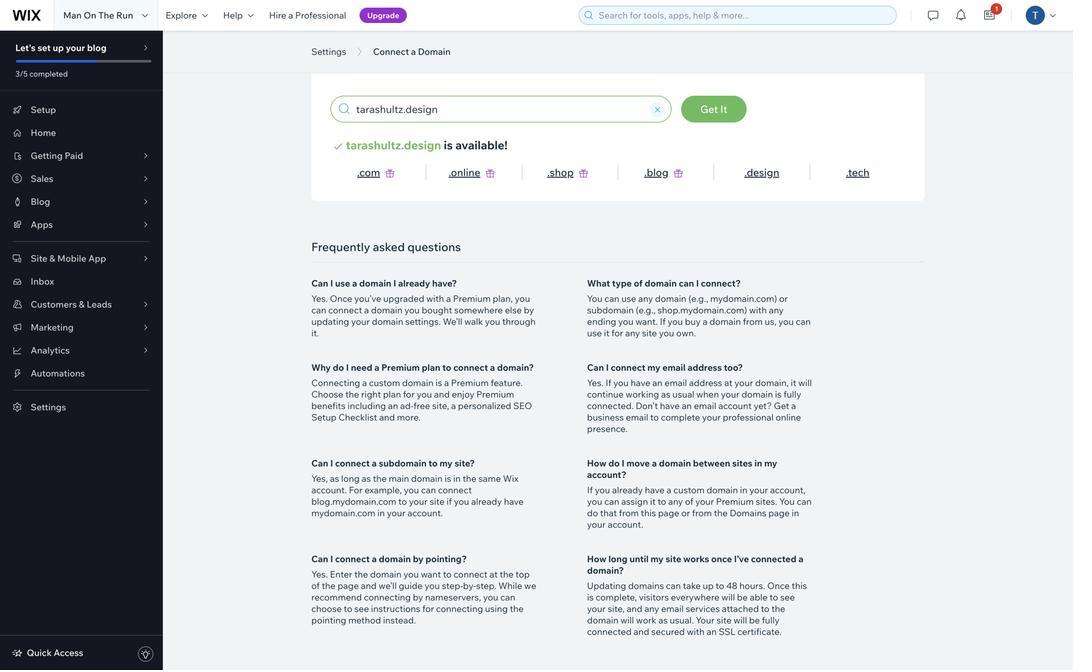 Task type: vqa. For each thing, say whether or not it's contained in the screenshot.


Task type: describe. For each thing, give the bounding box(es) containing it.
what for what domain do you want to connect to man on the run?
[[331, 24, 363, 40]]

have?
[[432, 278, 457, 289]]

updating
[[587, 581, 626, 592]]

completed
[[29, 69, 68, 79]]

working
[[626, 389, 659, 400]]

enjoy
[[452, 389, 474, 400]]

right
[[361, 389, 381, 400]]

assign
[[621, 496, 648, 508]]

pointing?
[[426, 554, 467, 565]]

you inside can i connect my email address too? yes. if you have an email address at your domain, it will continue working as usual when your domain is fully connected. don't have an email account yet? get a business email to complete your professional online presence.
[[613, 378, 629, 389]]

in down account, at the bottom right
[[792, 508, 799, 519]]

your down the when at the right of page
[[702, 412, 721, 423]]

on inside what domain do you want to connect to man on the run? enter the web address you want for your site. it can be a domain you want to buy or one you already own.
[[602, 24, 620, 40]]

see inside how long until my site works once i've connected a domain? updating domains can take up to 48 hours. once this is complete, visitors everywhere will be able to see your site, and any email services attached to the domain will work as usual. your site will be fully connected and secured with an ssl certificate.
[[780, 592, 795, 603]]

will inside can i connect my email address too? yes. if you have an email address at your domain, it will continue working as usual when your domain is fully connected. don't have an email account yet? get a business email to complete your professional online presence.
[[798, 378, 812, 389]]

once
[[711, 554, 732, 565]]

for inside what type of domain can i connect? you can use any domain (e.g., mydomain.com) or subdomain (e.g., shop.mydomain.com) with any ending you want. if you buy a domain from us, you can use it for any site you own.
[[612, 328, 623, 339]]

tarashultz.design is available!
[[346, 138, 508, 152]]

app
[[88, 253, 106, 264]]

1 vertical spatial be
[[737, 592, 748, 603]]

get inside get it button
[[700, 103, 718, 116]]

1
[[995, 5, 998, 13]]

yes,
[[311, 473, 328, 485]]

you right want.
[[668, 316, 683, 327]]

buy inside what domain do you want to connect to man on the run? enter the web address you want for your site. it can be a domain you want to buy or one you already own.
[[692, 41, 710, 54]]

. tech
[[846, 166, 870, 179]]

if inside can i connect my email address too? yes. if you have an email address at your domain, it will continue working as usual when your domain is fully connected. don't have an email account yet? get a business email to complete your professional online presence.
[[606, 378, 611, 389]]

an inside how long until my site works once i've connected a domain? updating domains can take up to 48 hours. once this is complete, visitors everywhere will be able to see your site, and any email services attached to the domain will work as usual. your site will be fully connected and secured with an ssl certificate.
[[707, 627, 717, 638]]

frequently asked questions
[[311, 240, 461, 254]]

can for can i use a domain i already have? yes. once you've upgraded with a premium plan, you can connect a domain you bought somewhere else by updating your domain settings. we'll walk you through it.
[[311, 278, 328, 289]]

1 vertical spatial use
[[622, 293, 636, 304]]

yes. for can i connect my email address too? yes. if you have an email address at your domain, it will continue working as usual when your domain is fully connected. don't have an email account yet? get a business email to complete your professional online presence.
[[587, 378, 604, 389]]

visitors
[[639, 592, 669, 603]]

you down step.
[[483, 592, 498, 603]]

can i connect my email address too? yes. if you have an email address at your domain, it will continue working as usual when your domain is fully connected. don't have an email account yet? get a business email to complete your professional online presence.
[[587, 362, 812, 435]]

ad-
[[400, 401, 414, 412]]

you down main
[[404, 485, 419, 496]]

else
[[505, 305, 522, 316]]

as inside can i connect my email address too? yes. if you have an email address at your domain, it will continue working as usual when your domain is fully connected. don't have an email account yet? get a business email to complete your professional online presence.
[[661, 389, 670, 400]]

hire a professional link
[[261, 0, 354, 31]]

and up work
[[627, 604, 643, 615]]

any up want.
[[638, 293, 653, 304]]

bought
[[422, 305, 452, 316]]

business
[[587, 412, 624, 423]]

how for how do i move a domain between sites in my account? if you already have a custom domain in your account, you can assign it to any of your premium sites. you can do that from this page or from the domains page in your account.
[[587, 458, 607, 469]]

yes. for can i connect a domain by pointing? yes. enter the domain you want to connect at the top of the page and we'll guide you step-by-step. while we recommend connecting by nameservers, you can choose to see instructions for connecting using the pointing method instead.
[[311, 569, 328, 580]]

you down somewhere at top left
[[485, 316, 500, 327]]

once inside how long until my site works once i've connected a domain? updating domains can take up to 48 hours. once this is complete, visitors everywhere will be able to see your site, and any email services attached to the domain will work as usual. your site will be fully connected and secured with an ssl certificate.
[[767, 581, 790, 592]]

a inside 'can i connect a domain by pointing? yes. enter the domain you want to connect at the top of the page and we'll guide you step-by-step. while we recommend connecting by nameservers, you can choose to see instructions for connecting using the pointing method instead.'
[[372, 554, 377, 565]]

step-
[[442, 581, 463, 592]]

sites
[[732, 458, 753, 469]]

. com
[[357, 166, 380, 179]]

run
[[116, 10, 133, 21]]

com
[[359, 166, 380, 179]]

you up guide
[[404, 569, 419, 580]]

to inside how do i move a domain between sites in my account? if you already have a custom domain in your account, you can assign it to any of your premium sites. you can do that from this page or from the domains page in your account.
[[658, 496, 666, 508]]

premium up enjoy
[[451, 378, 489, 389]]

i've
[[734, 554, 749, 565]]

run?
[[648, 24, 679, 40]]

from inside what type of domain can i connect? you can use any domain (e.g., mydomain.com) or subdomain (e.g., shop.mydomain.com) with any ending you want. if you buy a domain from us, you can use it for any site you own.
[[743, 316, 763, 327]]

. shop
[[547, 166, 574, 179]]

address inside what domain do you want to connect to man on the run? enter the web address you want for your site. it can be a domain you want to buy or one you already own.
[[399, 41, 437, 54]]

services
[[686, 604, 720, 615]]

0 vertical spatial (e.g.,
[[689, 293, 708, 304]]

help button
[[215, 0, 261, 31]]

inbox
[[31, 276, 54, 287]]

can down account, at the bottom right
[[797, 496, 812, 508]]

my inside can i connect a subdomain to my site? yes, as long as the main domain is in the same wix account. for example, you can connect blog.mydomain.com to your site if you already have mydomain.com in your account.
[[440, 458, 453, 469]]

and down work
[[634, 627, 649, 638]]

i inside why do i need a premium plan to connect a domain? connecting a custom domain is a premium feature. choose the right plan for you and enjoy premium benefits including an ad-free site, a personalized seo setup checklist and more.
[[346, 362, 349, 373]]

have inside how do i move a domain between sites in my account? if you already have a custom domain in your account, you can assign it to any of your premium sites. you can do that from this page or from the domains page in your account.
[[645, 485, 665, 496]]

domain inside why do i need a premium plan to connect a domain? connecting a custom domain is a premium feature. choose the right plan for you and enjoy premium benefits including an ad-free site, a personalized seo setup checklist and more.
[[402, 378, 434, 389]]

why do i need a premium plan to connect a domain? connecting a custom domain is a premium feature. choose the right plan for you and enjoy premium benefits including an ad-free site, a personalized seo setup checklist and more.
[[311, 362, 534, 423]]

how do i move a domain between sites in my account? if you already have a custom domain in your account, you can assign it to any of your premium sites. you can do that from this page or from the domains page in your account.
[[587, 458, 812, 531]]

home
[[31, 127, 56, 138]]

you left step-
[[425, 581, 440, 592]]

and inside 'can i connect a domain by pointing? yes. enter the domain you want to connect at the top of the page and we'll guide you step-by-step. while we recommend connecting by nameservers, you can choose to see instructions for connecting using the pointing method instead.'
[[361, 581, 377, 592]]

connect inside why do i need a premium plan to connect a domain? connecting a custom domain is a premium feature. choose the right plan for you and enjoy premium benefits including an ad-free site, a personalized seo setup checklist and more.
[[453, 362, 488, 373]]

domain
[[418, 46, 451, 57]]

you right us,
[[779, 316, 794, 327]]

work
[[636, 615, 657, 626]]

a inside can i connect a subdomain to my site? yes, as long as the main domain is in the same wix account. for example, you can connect blog.mydomain.com to your site if you already have mydomain.com in your account.
[[372, 458, 377, 469]]

quick access button
[[11, 648, 83, 659]]

ssl
[[719, 627, 736, 638]]

connect
[[373, 46, 409, 57]]

subdomain inside what type of domain can i connect? you can use any domain (e.g., mydomain.com) or subdomain (e.g., shop.mydomain.com) with any ending you want. if you buy a domain from us, you can use it for any site you own.
[[587, 305, 634, 316]]

through
[[502, 316, 536, 327]]

for inside 'can i connect a domain by pointing? yes. enter the domain you want to connect at the top of the page and we'll guide you step-by-step. while we recommend connecting by nameservers, you can choose to see instructions for connecting using the pointing method instead.'
[[422, 604, 434, 615]]

can right us,
[[796, 316, 811, 327]]

plan,
[[493, 293, 513, 304]]

can inside can i connect a subdomain to my site? yes, as long as the main domain is in the same wix account. for example, you can connect blog.mydomain.com to your site if you already have mydomain.com in your account.
[[421, 485, 436, 496]]

the inside what domain do you want to connect to man on the run? enter the web address you want for your site. it can be a domain you want to buy or one you already own.
[[623, 24, 645, 40]]

. online
[[449, 166, 480, 179]]

an inside why do i need a premium plan to connect a domain? connecting a custom domain is a premium feature. choose the right plan for you and enjoy premium benefits including an ad-free site, a personalized seo setup checklist and more.
[[388, 401, 398, 412]]

2 horizontal spatial page
[[769, 508, 790, 519]]

your inside can i use a domain i already have? yes. once you've upgraded with a premium plan, you can connect a domain you bought somewhere else by updating your domain settings. we'll walk you through it.
[[351, 316, 370, 327]]

you right connect
[[439, 41, 457, 54]]

an up working
[[652, 378, 663, 389]]

man on the run
[[63, 10, 133, 21]]

how long until my site works once i've connected a domain? updating domains can take up to 48 hours. once this is complete, visitors everywhere will be able to see your site, and any email services attached to the domain will work as usual. your site will be fully connected and secured with an ssl certificate.
[[587, 554, 807, 638]]

setup inside sidebar element
[[31, 104, 56, 115]]

ending
[[587, 316, 616, 327]]

connect up if on the bottom left
[[438, 485, 472, 496]]

or inside what domain do you want to connect to man on the run? enter the web address you want for your site. it can be a domain you want to buy or one you already own.
[[712, 41, 722, 54]]

a inside how long until my site works once i've connected a domain? updating domains can take up to 48 hours. once this is complete, visitors everywhere will be able to see your site, and any email services attached to the domain will work as usual. your site will be fully connected and secured with an ssl certificate.
[[799, 554, 804, 565]]

you right if on the bottom left
[[454, 496, 469, 508]]

and left more. in the left of the page
[[379, 412, 395, 423]]

at inside 'can i connect a domain by pointing? yes. enter the domain you want to connect at the top of the page and we'll guide you step-by-step. while we recommend connecting by nameservers, you can choose to see instructions for connecting using the pointing method instead.'
[[490, 569, 498, 580]]

apps button
[[0, 213, 163, 236]]

0 horizontal spatial online
[[451, 166, 480, 179]]

you left want.
[[618, 316, 634, 327]]

set
[[38, 42, 51, 53]]

is inside why do i need a premium plan to connect a domain? connecting a custom domain is a premium feature. choose the right plan for you and enjoy premium benefits including an ad-free site, a personalized seo setup checklist and more.
[[436, 378, 442, 389]]

1 vertical spatial connecting
[[436, 604, 483, 615]]

1 vertical spatial by
[[413, 554, 424, 565]]

is inside how long until my site works once i've connected a domain? updating domains can take up to 48 hours. once this is complete, visitors everywhere will be able to see your site, and any email services attached to the domain will work as usual. your site will be fully connected and secured with an ssl certificate.
[[587, 592, 594, 603]]

connect a domain button
[[367, 42, 457, 61]]

2 horizontal spatial be
[[749, 615, 760, 626]]

asked
[[373, 240, 405, 254]]

can up shop.mydomain.com)
[[679, 278, 694, 289]]

in up domains
[[740, 485, 748, 496]]

1 horizontal spatial account.
[[408, 508, 443, 519]]

0 vertical spatial man
[[63, 10, 82, 21]]

1 vertical spatial connected
[[587, 627, 632, 638]]

online inside can i connect my email address too? yes. if you have an email address at your domain, it will continue working as usual when your domain is fully connected. don't have an email account yet? get a business email to complete your professional online presence.
[[776, 412, 801, 423]]

have up working
[[631, 378, 650, 389]]

blog button
[[0, 190, 163, 213]]

domains
[[730, 508, 767, 519]]

site left works at the bottom
[[666, 554, 681, 565]]

pointing
[[311, 615, 346, 626]]

connect a domain
[[373, 46, 451, 57]]

1 horizontal spatial connected
[[751, 554, 797, 565]]

if inside how do i move a domain between sites in my account? if you already have a custom domain in your account, you can assign it to any of your premium sites. you can do that from this page or from the domains page in your account.
[[587, 485, 593, 496]]

1 horizontal spatial page
[[658, 508, 679, 519]]

as right yes, at the bottom left of the page
[[330, 473, 339, 485]]

in down the site?
[[453, 473, 461, 485]]

in down example,
[[377, 508, 385, 519]]

it inside what type of domain can i connect? you can use any domain (e.g., mydomain.com) or subdomain (e.g., shop.mydomain.com) with any ending you want. if you buy a domain from us, you can use it for any site you own.
[[604, 328, 610, 339]]

be inside what domain do you want to connect to man on the run? enter the web address you want for your site. it can be a domain you want to buy or one you already own.
[[574, 41, 586, 54]]

your inside sidebar element
[[66, 42, 85, 53]]

site up the ssl on the bottom right of the page
[[717, 615, 732, 626]]

see inside 'can i connect a domain by pointing? yes. enter the domain you want to connect at the top of the page and we'll guide you step-by-step. while we recommend connecting by nameservers, you can choose to see instructions for connecting using the pointing method instead.'
[[354, 604, 369, 615]]

home link
[[0, 121, 163, 144]]

2 vertical spatial by
[[413, 592, 423, 603]]

domain? for why do i need a premium plan to connect a domain?
[[497, 362, 534, 373]]

subdomain inside can i connect a subdomain to my site? yes, as long as the main domain is in the same wix account. for example, you can connect blog.mydomain.com to your site if you already have mydomain.com in your account.
[[379, 458, 427, 469]]

in right sites at the bottom
[[755, 458, 762, 469]]

how for how long until my site works once i've connected a domain? updating domains can take up to 48 hours. once this is complete, visitors everywhere will be able to see your site, and any email services attached to the domain will work as usual. your site will be fully connected and secured with an ssl certificate.
[[587, 554, 607, 565]]

main
[[389, 473, 409, 485]]

and left enjoy
[[434, 389, 450, 400]]

updating
[[311, 316, 349, 327]]

0 vertical spatial account.
[[311, 485, 347, 496]]

custom inside how do i move a domain between sites in my account? if you already have a custom domain in your account, you can assign it to any of your premium sites. you can do that from this page or from the domains page in your account.
[[674, 485, 705, 496]]

if inside what type of domain can i connect? you can use any domain (e.g., mydomain.com) or subdomain (e.g., shop.mydomain.com) with any ending you want. if you buy a domain from us, you can use it for any site you own.
[[660, 316, 666, 327]]

do left 'that'
[[587, 508, 598, 519]]

up inside how long until my site works once i've connected a domain? updating domains can take up to 48 hours. once this is complete, visitors everywhere will be able to see your site, and any email services attached to the domain will work as usual. your site will be fully connected and secured with an ssl certificate.
[[703, 581, 714, 592]]

you down run?
[[635, 41, 652, 54]]

can down type
[[605, 293, 620, 304]]

2 vertical spatial address
[[689, 378, 722, 389]]

i inside can i connect a subdomain to my site? yes, as long as the main domain is in the same wix account. for example, you can connect blog.mydomain.com to your site if you already have mydomain.com in your account.
[[330, 458, 333, 469]]

domain? for how long until my site works once i've connected a domain?
[[587, 565, 624, 577]]

continue
[[587, 389, 624, 400]]

any down want.
[[625, 328, 640, 339]]

apps
[[31, 219, 53, 230]]

mydomain.com
[[311, 508, 375, 519]]

setup inside why do i need a premium plan to connect a domain? connecting a custom domain is a premium feature. choose the right plan for you and enjoy premium benefits including an ad-free site, a personalized seo setup checklist and more.
[[311, 412, 337, 423]]

Search for tools, apps, help & more... field
[[595, 6, 893, 24]]

48
[[726, 581, 738, 592]]

you up domain
[[433, 24, 455, 40]]

for inside what domain do you want to connect to man on the run? enter the web address you want for your site. it can be a domain you want to buy or one you already own.
[[484, 41, 498, 54]]

will left work
[[621, 615, 634, 626]]

your down main
[[409, 496, 428, 508]]

to inside can i connect my email address too? yes. if you have an email address at your domain, it will continue working as usual when your domain is fully connected. don't have an email account yet? get a business email to complete your professional online presence.
[[650, 412, 659, 423]]

your down too?
[[735, 378, 753, 389]]

of inside how do i move a domain between sites in my account? if you already have a custom domain in your account, you can assign it to any of your premium sites. you can do that from this page or from the domains page in your account.
[[685, 496, 693, 508]]

account?
[[587, 470, 627, 481]]

& for customers
[[79, 299, 85, 310]]

you inside what type of domain can i connect? you can use any domain (e.g., mydomain.com) or subdomain (e.g., shop.mydomain.com) with any ending you want. if you buy a domain from us, you can use it for any site you own.
[[587, 293, 603, 304]]

1 horizontal spatial settings
[[311, 46, 346, 57]]

0 vertical spatial the
[[98, 10, 114, 21]]

automations link
[[0, 362, 163, 385]]

at inside can i connect my email address too? yes. if you have an email address at your domain, it will continue working as usual when your domain is fully connected. don't have an email account yet? get a business email to complete your professional online presence.
[[724, 378, 733, 389]]

premium up personalized
[[476, 389, 514, 400]]

your up sites.
[[750, 485, 768, 496]]

blog.mydomain.com
[[311, 496, 396, 508]]

attached
[[722, 604, 759, 615]]

do up account?
[[609, 458, 620, 469]]

yet?
[[754, 401, 772, 412]]

premium inside can i use a domain i already have? yes. once you've upgraded with a premium plan, you can connect a domain you bought somewhere else by updating your domain settings. we'll walk you through it.
[[453, 293, 491, 304]]

guide
[[399, 581, 423, 592]]

1 vertical spatial address
[[688, 362, 722, 373]]

can inside what domain do you want to connect to man on the run? enter the web address you want for your site. it can be a domain you want to buy or one you already own.
[[555, 41, 572, 54]]

i up upgraded
[[393, 278, 396, 289]]

to inside why do i need a premium plan to connect a domain? connecting a custom domain is a premium feature. choose the right plan for you and enjoy premium benefits including an ad-free site, a personalized seo setup checklist and more.
[[442, 362, 451, 373]]

i inside 'can i connect a domain by pointing? yes. enter the domain you want to connect at the top of the page and we'll guide you step-by-step. while we recommend connecting by nameservers, you can choose to see instructions for connecting using the pointing method instead.'
[[330, 554, 333, 565]]

yes. inside can i use a domain i already have? yes. once you've upgraded with a premium plan, you can connect a domain you bought somewhere else by updating your domain settings. we'll walk you through it.
[[311, 293, 328, 304]]

long inside how long until my site works once i've connected a domain? updating domains can take up to 48 hours. once this is complete, visitors everywhere will be able to see your site, and any email services attached to the domain will work as usual. your site will be fully connected and secured with an ssl certificate.
[[609, 554, 628, 565]]

any up us,
[[769, 305, 784, 316]]

you down shop.mydomain.com)
[[659, 328, 674, 339]]

your down between
[[695, 496, 714, 508]]

can up 'that'
[[604, 496, 619, 508]]

can for can i connect a domain by pointing? yes. enter the domain you want to connect at the top of the page and we'll guide you step-by-step. while we recommend connecting by nameservers, you can choose to see instructions for connecting using the pointing method instead.
[[311, 554, 328, 565]]

connect inside can i use a domain i already have? yes. once you've upgraded with a premium plan, you can connect a domain you bought somewhere else by updating your domain settings. we'll walk you through it.
[[328, 305, 362, 316]]

site, inside how long until my site works once i've connected a domain? updating domains can take up to 48 hours. once this is complete, visitors everywhere will be able to see your site, and any email services attached to the domain will work as usual. your site will be fully connected and secured with an ssl certificate.
[[608, 604, 625, 615]]

recommend
[[311, 592, 362, 603]]

0 horizontal spatial from
[[619, 508, 639, 519]]

connecting
[[311, 378, 360, 389]]

your down 'that'
[[587, 519, 606, 531]]

can inside can i use a domain i already have? yes. once you've upgraded with a premium plan, you can connect a domain you bought somewhere else by updating your domain settings. we'll walk you through it.
[[311, 305, 326, 316]]

you down upgraded
[[404, 305, 420, 316]]

want inside 'can i connect a domain by pointing? yes. enter the domain you want to connect at the top of the page and we'll guide you step-by-step. while we recommend connecting by nameservers, you can choose to see instructions for connecting using the pointing method instead.'
[[421, 569, 441, 580]]

enter inside what domain do you want to connect to man on the run? enter the web address you want for your site. it can be a domain you want to buy or one you already own.
[[331, 41, 356, 54]]

sites.
[[756, 496, 777, 508]]

can i connect a domain by pointing? yes. enter the domain you want to connect at the top of the page and we'll guide you step-by-step. while we recommend connecting by nameservers, you can choose to see instructions for connecting using the pointing method instead.
[[311, 554, 536, 626]]

one
[[724, 41, 742, 54]]

0 vertical spatial on
[[84, 10, 96, 21]]

hire
[[269, 10, 286, 21]]

top
[[516, 569, 530, 580]]

with inside what type of domain can i connect? you can use any domain (e.g., mydomain.com) or subdomain (e.g., shop.mydomain.com) with any ending you want. if you buy a domain from us, you can use it for any site you own.
[[749, 305, 767, 316]]

same
[[479, 473, 501, 485]]

domain inside can i connect a subdomain to my site? yes, as long as the main domain is in the same wix account. for example, you can connect blog.mydomain.com to your site if you already have mydomain.com in your account.
[[411, 473, 443, 485]]

walk
[[464, 316, 483, 327]]

my inside can i connect my email address too? yes. if you have an email address at your domain, it will continue working as usual when your domain is fully connected. don't have an email account yet? get a business email to complete your professional online presence.
[[648, 362, 661, 373]]

you up else
[[515, 293, 530, 304]]

you right one
[[745, 41, 762, 54]]

connect up by-
[[454, 569, 488, 580]]

the inside how long until my site works once i've connected a domain? updating domains can take up to 48 hours. once this is complete, visitors everywhere will be able to see your site, and any email services attached to the domain will work as usual. your site will be fully connected and secured with an ssl certificate.
[[772, 604, 785, 615]]

your inside how long until my site works once i've connected a domain? updating domains can take up to 48 hours. once this is complete, visitors everywhere will be able to see your site, and any email services attached to the domain will work as usual. your site will be fully connected and secured with an ssl certificate.
[[587, 604, 606, 615]]

choose
[[311, 389, 343, 400]]

your down example,
[[387, 508, 406, 519]]

any inside how do i move a domain between sites in my account? if you already have a custom domain in your account, you can assign it to any of your premium sites. you can do that from this page or from the domains page in your account.
[[668, 496, 683, 508]]

of inside what type of domain can i connect? you can use any domain (e.g., mydomain.com) or subdomain (e.g., shop.mydomain.com) with any ending you want. if you buy a domain from us, you can use it for any site you own.
[[634, 278, 643, 289]]



Task type: locate. For each thing, give the bounding box(es) containing it.
is
[[444, 138, 453, 152], [436, 378, 442, 389], [775, 389, 782, 400], [445, 473, 451, 485], [587, 592, 594, 603]]

1 horizontal spatial from
[[692, 508, 712, 519]]

2 horizontal spatial it
[[791, 378, 796, 389]]

0 horizontal spatial page
[[338, 581, 359, 592]]

2 vertical spatial yes.
[[311, 569, 328, 580]]

that
[[600, 508, 617, 519]]

yes. up recommend
[[311, 569, 328, 580]]

my up working
[[648, 362, 661, 373]]

from left us,
[[743, 316, 763, 327]]

connected down complete,
[[587, 627, 632, 638]]

1 button
[[976, 0, 1004, 31]]

free
[[414, 401, 430, 412]]

quick access
[[27, 648, 83, 659]]

1 horizontal spatial connecting
[[436, 604, 483, 615]]

i inside can i connect my email address too? yes. if you have an email address at your domain, it will continue working as usual when your domain is fully connected. don't have an email account yet? get a business email to complete your professional online presence.
[[606, 362, 609, 373]]

0 horizontal spatial account.
[[311, 485, 347, 496]]

type
[[612, 278, 632, 289]]

2 how from the top
[[587, 554, 607, 565]]

or
[[712, 41, 722, 54], [779, 293, 788, 304], [681, 508, 690, 519]]

connect up site.
[[505, 24, 554, 40]]

enter up recommend
[[330, 569, 352, 580]]

what inside what domain do you want to connect to man on the run? enter the web address you want for your site. it can be a domain you want to buy or one you already own.
[[331, 24, 363, 40]]

how inside how long until my site works once i've connected a domain? updating domains can take up to 48 hours. once this is complete, visitors everywhere will be able to see your site, and any email services attached to the domain will work as usual. your site will be fully connected and secured with an ssl certificate.
[[587, 554, 607, 565]]

how up "updating"
[[587, 554, 607, 565]]

fully up certificate.
[[762, 615, 780, 626]]

once inside can i use a domain i already have? yes. once you've upgraded with a premium plan, you can connect a domain you bought somewhere else by updating your domain settings. we'll walk you through it.
[[330, 293, 352, 304]]

method
[[348, 615, 381, 626]]

0 vertical spatial long
[[341, 473, 360, 485]]

instead.
[[383, 615, 416, 626]]

custom inside why do i need a premium plan to connect a domain? connecting a custom domain is a premium feature. choose the right plan for you and enjoy premium benefits including an ad-free site, a personalized seo setup checklist and more.
[[369, 378, 400, 389]]

at up step.
[[490, 569, 498, 580]]

usual
[[672, 389, 694, 400]]

1 vertical spatial account.
[[408, 508, 443, 519]]

have up complete at the bottom
[[660, 401, 680, 412]]

2 horizontal spatial account.
[[608, 519, 643, 531]]

0 vertical spatial at
[[724, 378, 733, 389]]

1 horizontal spatial the
[[623, 24, 645, 40]]

0 horizontal spatial long
[[341, 473, 360, 485]]

1 vertical spatial on
[[602, 24, 620, 40]]

i up continue
[[606, 362, 609, 373]]

3 . from the left
[[547, 166, 550, 179]]

0 horizontal spatial if
[[587, 485, 593, 496]]

0 vertical spatial plan
[[422, 362, 440, 373]]

the inside why do i need a premium plan to connect a domain? connecting a custom domain is a premium feature. choose the right plan for you and enjoy premium benefits including an ad-free site, a personalized seo setup checklist and more.
[[345, 389, 359, 400]]

settings down automations
[[31, 402, 66, 413]]

1 horizontal spatial of
[[634, 278, 643, 289]]

my inside how do i move a domain between sites in my account? if you already have a custom domain in your account, you can assign it to any of your premium sites. you can do that from this page or from the domains page in your account.
[[764, 458, 777, 469]]

up inside sidebar element
[[53, 42, 64, 53]]

use down type
[[622, 293, 636, 304]]

1 horizontal spatial site,
[[608, 604, 625, 615]]

2 horizontal spatial with
[[749, 305, 767, 316]]

premium
[[453, 293, 491, 304], [381, 362, 420, 373], [451, 378, 489, 389], [476, 389, 514, 400], [716, 496, 754, 508]]

my right sites at the bottom
[[764, 458, 777, 469]]

1 vertical spatial long
[[609, 554, 628, 565]]

1 vertical spatial subdomain
[[379, 458, 427, 469]]

1 vertical spatial online
[[776, 412, 801, 423]]

2 horizontal spatial of
[[685, 496, 693, 508]]

& right the site at the left of page
[[49, 253, 55, 264]]

you inside how do i move a domain between sites in my account? if you already have a custom domain in your account, you can assign it to any of your premium sites. you can do that from this page or from the domains page in your account.
[[779, 496, 795, 508]]

you down account?
[[595, 485, 610, 496]]

by up guide
[[413, 554, 424, 565]]

1 horizontal spatial own.
[[802, 41, 824, 54]]

what down professional
[[331, 24, 363, 40]]

buy
[[692, 41, 710, 54], [685, 316, 701, 327]]

tarashultz.design
[[346, 138, 441, 152]]

your up account on the right bottom
[[721, 389, 740, 400]]

1 horizontal spatial see
[[780, 592, 795, 603]]

access
[[54, 648, 83, 659]]

sales button
[[0, 167, 163, 190]]

3/5 completed
[[15, 69, 68, 79]]

your
[[696, 615, 715, 626]]

. for com
[[357, 166, 359, 179]]

. for tech
[[846, 166, 848, 179]]

& for site
[[49, 253, 55, 264]]

1 vertical spatial get
[[774, 401, 789, 412]]

we'll
[[443, 316, 462, 327]]

0 vertical spatial &
[[49, 253, 55, 264]]

connect up recommend
[[335, 554, 370, 565]]

with inside how long until my site works once i've connected a domain? updating domains can take up to 48 hours. once this is complete, visitors everywhere will be able to see your site, and any email services attached to the domain will work as usual. your site will be fully connected and secured with an ssl certificate.
[[687, 627, 705, 638]]

& left leads
[[79, 299, 85, 310]]

premium up domains
[[716, 496, 754, 508]]

plan up ad- at the bottom left of page
[[383, 389, 401, 400]]

by-
[[463, 581, 476, 592]]

2 vertical spatial use
[[587, 328, 602, 339]]

get inside can i connect my email address too? yes. if you have an email address at your domain, it will continue working as usual when your domain is fully connected. don't have an email account yet? get a business email to complete your professional online presence.
[[774, 401, 789, 412]]

site & mobile app
[[31, 253, 106, 264]]

including
[[348, 401, 386, 412]]

connect up working
[[611, 362, 646, 373]]

you inside why do i need a premium plan to connect a domain? connecting a custom domain is a premium feature. choose the right plan for you and enjoy premium benefits including an ad-free site, a personalized seo setup checklist and more.
[[417, 389, 432, 400]]

it inside can i connect my email address too? yes. if you have an email address at your domain, it will continue working as usual when your domain is fully connected. don't have an email account yet? get a business email to complete your professional online presence.
[[791, 378, 796, 389]]

of inside 'can i connect a domain by pointing? yes. enter the domain you want to connect at the top of the page and we'll guide you step-by-step. while we recommend connecting by nameservers, you can choose to see instructions for connecting using the pointing method instead.'
[[311, 581, 320, 592]]

domain,
[[755, 378, 789, 389]]

what left type
[[587, 278, 610, 289]]

1 horizontal spatial blog
[[647, 166, 669, 179]]

premium inside how do i move a domain between sites in my account? if you already have a custom domain in your account, you can assign it to any of your premium sites. you can do that from this page or from the domains page in your account.
[[716, 496, 754, 508]]

questions
[[407, 240, 461, 254]]

i up recommend
[[330, 554, 333, 565]]

see up 'method'
[[354, 604, 369, 615]]

0 vertical spatial connected
[[751, 554, 797, 565]]

for down nameservers,
[[422, 604, 434, 615]]

will down 48
[[722, 592, 735, 603]]

be right site.
[[574, 41, 586, 54]]

or inside how do i move a domain between sites in my account? if you already have a custom domain in your account, you can assign it to any of your premium sites. you can do that from this page or from the domains page in your account.
[[681, 508, 690, 519]]

a inside what type of domain can i connect? you can use any domain (e.g., mydomain.com) or subdomain (e.g., shop.mydomain.com) with any ending you want. if you buy a domain from us, you can use it for any site you own.
[[703, 316, 708, 327]]

already inside what domain do you want to connect to man on the run? enter the web address you want for your site. it can be a domain you want to buy or one you already own.
[[764, 41, 799, 54]]

this right hours.
[[792, 581, 807, 592]]

1 horizontal spatial setup
[[311, 412, 337, 423]]

1 how from the top
[[587, 458, 607, 469]]

get it
[[700, 103, 727, 116]]

0 vertical spatial what
[[331, 24, 363, 40]]

can inside 'can i connect a domain by pointing? yes. enter the domain you want to connect at the top of the page and we'll guide you step-by-step. while we recommend connecting by nameservers, you can choose to see instructions for connecting using the pointing method instead.'
[[500, 592, 515, 603]]

it inside button
[[720, 103, 727, 116]]

1 horizontal spatial you
[[779, 496, 795, 508]]

usual.
[[670, 615, 694, 626]]

can inside can i connect my email address too? yes. if you have an email address at your domain, it will continue working as usual when your domain is fully connected. don't have an email account yet? get a business email to complete your professional online presence.
[[587, 362, 604, 373]]

i
[[330, 278, 333, 289], [393, 278, 396, 289], [696, 278, 699, 289], [346, 362, 349, 373], [606, 362, 609, 373], [330, 458, 333, 469], [622, 458, 625, 469], [330, 554, 333, 565]]

0 vertical spatial up
[[53, 42, 64, 53]]

can inside can i use a domain i already have? yes. once you've upgraded with a premium plan, you can connect a domain you bought somewhere else by updating your domain settings. we'll walk you through it.
[[311, 278, 328, 289]]

. for shop
[[547, 166, 550, 179]]

0 vertical spatial how
[[587, 458, 607, 469]]

already right one
[[764, 41, 799, 54]]

any right assign
[[668, 496, 683, 508]]

connect?
[[701, 278, 741, 289]]

your down complete,
[[587, 604, 606, 615]]

domain? up feature. in the bottom left of the page
[[497, 362, 534, 373]]

marketing button
[[0, 316, 163, 339]]

your inside what domain do you want to connect to man on the run? enter the web address you want for your site. it can be a domain you want to buy or one you already own.
[[500, 41, 521, 54]]

buy down shop.mydomain.com)
[[685, 316, 701, 327]]

already inside how do i move a domain between sites in my account? if you already have a custom domain in your account, you can assign it to any of your premium sites. you can do that from this page or from the domains page in your account.
[[612, 485, 643, 496]]

0 vertical spatial you
[[587, 293, 603, 304]]

hours.
[[740, 581, 765, 592]]

i inside what type of domain can i connect? you can use any domain (e.g., mydomain.com) or subdomain (e.g., shop.mydomain.com) with any ending you want. if you buy a domain from us, you can use it for any site you own.
[[696, 278, 699, 289]]

0 horizontal spatial see
[[354, 604, 369, 615]]

account
[[718, 401, 752, 412]]

0 horizontal spatial subdomain
[[379, 458, 427, 469]]

it inside what domain do you want to connect to man on the run? enter the web address you want for your site. it can be a domain you want to buy or one you already own.
[[545, 41, 552, 54]]

1 vertical spatial settings
[[31, 402, 66, 413]]

man inside what domain do you want to connect to man on the run? enter the web address you want for your site. it can be a domain you want to buy or one you already own.
[[572, 24, 599, 40]]

step.
[[476, 581, 496, 592]]

1 vertical spatial own.
[[676, 328, 696, 339]]

site down want.
[[642, 328, 657, 339]]

(e.g., up shop.mydomain.com)
[[689, 293, 708, 304]]

1 vertical spatial what
[[587, 278, 610, 289]]

getting
[[31, 150, 63, 161]]

what inside what type of domain can i connect? you can use any domain (e.g., mydomain.com) or subdomain (e.g., shop.mydomain.com) with any ending you want. if you buy a domain from us, you can use it for any site you own.
[[587, 278, 610, 289]]

setup down the benefits
[[311, 412, 337, 423]]

on
[[84, 10, 96, 21], [602, 24, 620, 40]]

your right set
[[66, 42, 85, 53]]

shop.mydomain.com)
[[658, 305, 747, 316]]

do up connect a domain
[[414, 24, 430, 40]]

customers & leads button
[[0, 293, 163, 316]]

1 vertical spatial man
[[572, 24, 599, 40]]

of up recommend
[[311, 581, 320, 592]]

can right example,
[[421, 485, 436, 496]]

connect up for
[[335, 458, 370, 469]]

will right the domain,
[[798, 378, 812, 389]]

connected
[[751, 554, 797, 565], [587, 627, 632, 638]]

everywhere
[[671, 592, 720, 603]]

what for what type of domain can i connect?
[[587, 278, 610, 289]]

i down frequently
[[330, 278, 333, 289]]

1 vertical spatial setup
[[311, 412, 337, 423]]

if up continue
[[606, 378, 611, 389]]

yes. up continue
[[587, 378, 604, 389]]

1 vertical spatial once
[[767, 581, 790, 592]]

or up works at the bottom
[[681, 508, 690, 519]]

personalized
[[458, 401, 511, 412]]

be up attached
[[737, 592, 748, 603]]

blog inside sidebar element
[[87, 42, 107, 53]]

this inside how long until my site works once i've connected a domain? updating domains can take up to 48 hours. once this is complete, visitors everywhere will be able to see your site, and any email services attached to the domain will work as usual. your site will be fully connected and secured with an ssl certificate.
[[792, 581, 807, 592]]

domain inside how long until my site works once i've connected a domain? updating domains can take up to 48 hours. once this is complete, visitors everywhere will be able to see your site, and any email services attached to the domain will work as usual. your site will be fully connected and secured with an ssl certificate.
[[587, 615, 619, 626]]

be
[[574, 41, 586, 54], [737, 592, 748, 603], [749, 615, 760, 626]]

own. inside what domain do you want to connect to man on the run? enter the web address you want for your site. it can be a domain you want to buy or one you already own.
[[802, 41, 824, 54]]

settings link
[[0, 396, 163, 419]]

0 vertical spatial it
[[545, 41, 552, 54]]

site, inside why do i need a premium plan to connect a domain? connecting a custom domain is a premium feature. choose the right plan for you and enjoy premium benefits including an ad-free site, a personalized seo setup checklist and more.
[[432, 401, 449, 412]]

the inside how do i move a domain between sites in my account? if you already have a custom domain in your account, you can assign it to any of your premium sites. you can do that from this page or from the domains page in your account.
[[714, 508, 728, 519]]

0 vertical spatial this
[[641, 508, 656, 519]]

an down usual
[[682, 401, 692, 412]]

while
[[499, 581, 522, 592]]

0 vertical spatial domain?
[[497, 362, 534, 373]]

once
[[330, 293, 352, 304], [767, 581, 790, 592]]

have inside can i connect a subdomain to my site? yes, as long as the main domain is in the same wix account. for example, you can connect blog.mydomain.com to your site if you already have mydomain.com in your account.
[[504, 496, 524, 508]]

can for can i connect a subdomain to my site? yes, as long as the main domain is in the same wix account. for example, you can connect blog.mydomain.com to your site if you already have mydomain.com in your account.
[[311, 458, 328, 469]]

0 vertical spatial enter
[[331, 41, 356, 54]]

can up continue
[[587, 362, 604, 373]]

site inside what type of domain can i connect? you can use any domain (e.g., mydomain.com) or subdomain (e.g., shop.mydomain.com) with any ending you want. if you buy a domain from us, you can use it for any site you own.
[[642, 328, 657, 339]]

tech
[[848, 166, 870, 179]]

a
[[288, 10, 293, 21], [589, 41, 594, 54], [411, 46, 416, 57], [352, 278, 357, 289], [446, 293, 451, 304], [364, 305, 369, 316], [703, 316, 708, 327], [374, 362, 379, 373], [490, 362, 495, 373], [362, 378, 367, 389], [444, 378, 449, 389], [451, 401, 456, 412], [791, 401, 796, 412], [372, 458, 377, 469], [652, 458, 657, 469], [667, 485, 672, 496], [372, 554, 377, 565], [799, 554, 804, 565]]

let's set up your blog
[[15, 42, 107, 53]]

presence.
[[587, 424, 628, 435]]

5 . from the left
[[744, 166, 747, 179]]

man
[[63, 10, 82, 21], [572, 24, 599, 40]]

account. inside how do i move a domain between sites in my account? if you already have a custom domain in your account, you can assign it to any of your premium sites. you can do that from this page or from the domains page in your account.
[[608, 519, 643, 531]]

1 . from the left
[[357, 166, 359, 179]]

yes. inside 'can i connect a domain by pointing? yes. enter the domain you want to connect at the top of the page and we'll guide you step-by-step. while we recommend connecting by nameservers, you can choose to see instructions for connecting using the pointing method instead.'
[[311, 569, 328, 580]]

0 vertical spatial connecting
[[364, 592, 411, 603]]

it inside how do i move a domain between sites in my account? if you already have a custom domain in your account, you can assign it to any of your premium sites. you can do that from this page or from the domains page in your account.
[[650, 496, 656, 508]]

my inside how long until my site works once i've connected a domain? updating domains can take up to 48 hours. once this is complete, visitors everywhere will be able to see your site, and any email services attached to the domain will work as usual. your site will be fully connected and secured with an ssl certificate.
[[651, 554, 664, 565]]

for inside why do i need a premium plan to connect a domain? connecting a custom domain is a premium feature. choose the right plan for you and enjoy premium benefits including an ad-free site, a personalized seo setup checklist and more.
[[403, 389, 415, 400]]

connecting down we'll
[[364, 592, 411, 603]]

can up updating
[[311, 305, 326, 316]]

at down too?
[[724, 378, 733, 389]]

connect up updating
[[328, 305, 362, 316]]

own. inside what type of domain can i connect? you can use any domain (e.g., mydomain.com) or subdomain (e.g., shop.mydomain.com) with any ending you want. if you buy a domain from us, you can use it for any site you own.
[[676, 328, 696, 339]]

0 vertical spatial blog
[[87, 42, 107, 53]]

can inside 'can i connect a domain by pointing? yes. enter the domain you want to connect at the top of the page and we'll guide you step-by-step. while we recommend connecting by nameservers, you can choose to see instructions for connecting using the pointing method instead.'
[[311, 554, 328, 565]]

. for online
[[449, 166, 451, 179]]

settings
[[311, 46, 346, 57], [31, 402, 66, 413]]

1 horizontal spatial once
[[767, 581, 790, 592]]

page inside 'can i connect a domain by pointing? yes. enter the domain you want to connect at the top of the page and we'll guide you step-by-step. while we recommend connecting by nameservers, you can choose to see instructions for connecting using the pointing method instead.'
[[338, 581, 359, 592]]

fully inside can i connect my email address too? yes. if you have an email address at your domain, it will continue working as usual when your domain is fully connected. don't have an email account yet? get a business email to complete your professional online presence.
[[784, 389, 801, 400]]

0 horizontal spatial once
[[330, 293, 352, 304]]

1 horizontal spatial what
[[587, 278, 610, 289]]

paid
[[65, 150, 83, 161]]

already inside can i use a domain i already have? yes. once you've upgraded with a premium plan, you can connect a domain you bought somewhere else by updating your domain settings. we'll walk you through it.
[[398, 278, 430, 289]]

0 horizontal spatial plan
[[383, 389, 401, 400]]

0 vertical spatial get
[[700, 103, 718, 116]]

will down attached
[[734, 615, 747, 626]]

1 horizontal spatial &
[[79, 299, 85, 310]]

0 horizontal spatial own.
[[676, 328, 696, 339]]

0 horizontal spatial this
[[641, 508, 656, 519]]

0 vertical spatial address
[[399, 41, 437, 54]]

complete
[[661, 412, 700, 423]]

0 vertical spatial with
[[426, 293, 444, 304]]

1 horizontal spatial domain?
[[587, 565, 624, 577]]

enter inside 'can i connect a domain by pointing? yes. enter the domain you want to connect at the top of the page and we'll guide you step-by-step. while we recommend connecting by nameservers, you can choose to see instructions for connecting using the pointing method instead.'
[[330, 569, 352, 580]]

an down your
[[707, 627, 717, 638]]

account,
[[770, 485, 806, 496]]

long inside can i connect a subdomain to my site? yes, as long as the main domain is in the same wix account. for example, you can connect blog.mydomain.com to your site if you already have mydomain.com in your account.
[[341, 473, 360, 485]]

my
[[648, 362, 661, 373], [440, 458, 453, 469], [764, 458, 777, 469], [651, 554, 664, 565]]

how inside how do i move a domain between sites in my account? if you already have a custom domain in your account, you can assign it to any of your premium sites. you can do that from this page or from the domains page in your account.
[[587, 458, 607, 469]]

you up 'that'
[[587, 496, 602, 508]]

can for can i connect my email address too? yes. if you have an email address at your domain, it will continue working as usual when your domain is fully connected. don't have an email account yet? get a business email to complete your professional online presence.
[[587, 362, 604, 373]]

already down same
[[471, 496, 502, 508]]

any down visitors
[[645, 604, 659, 615]]

as inside how long until my site works once i've connected a domain? updating domains can take up to 48 hours. once this is complete, visitors everywhere will be able to see your site, and any email services attached to the domain will work as usual. your site will be fully connected and secured with an ssl certificate.
[[659, 615, 668, 626]]

fully inside how long until my site works once i've connected a domain? updating domains can take up to 48 hours. once this is complete, visitors everywhere will be able to see your site, and any email services attached to the domain will work as usual. your site will be fully connected and secured with an ssl certificate.
[[762, 615, 780, 626]]

it.
[[311, 328, 319, 339]]

1 vertical spatial domain?
[[587, 565, 624, 577]]

what type of domain can i connect? you can use any domain (e.g., mydomain.com) or subdomain (e.g., shop.mydomain.com) with any ending you want. if you buy a domain from us, you can use it for any site you own.
[[587, 278, 811, 339]]

with down your
[[687, 627, 705, 638]]

account. down main
[[408, 508, 443, 519]]

setup
[[31, 104, 56, 115], [311, 412, 337, 423]]

sidebar element
[[0, 31, 163, 671]]

you up ending
[[587, 293, 603, 304]]

0 horizontal spatial custom
[[369, 378, 400, 389]]

once up updating
[[330, 293, 352, 304]]

1 horizontal spatial custom
[[674, 485, 705, 496]]

marketing
[[31, 322, 74, 333]]

1 vertical spatial at
[[490, 569, 498, 580]]

want.
[[636, 316, 658, 327]]

on left run
[[84, 10, 96, 21]]

already up assign
[[612, 485, 643, 496]]

0 horizontal spatial at
[[490, 569, 498, 580]]

1 vertical spatial you
[[779, 496, 795, 508]]

want
[[458, 24, 487, 40], [459, 41, 482, 54], [654, 41, 677, 54], [421, 569, 441, 580]]

checklist
[[339, 412, 377, 423]]

customers & leads
[[31, 299, 112, 310]]

connect inside what domain do you want to connect to man on the run? enter the web address you want for your site. it can be a domain you want to buy or one you already own.
[[505, 24, 554, 40]]

online
[[451, 166, 480, 179], [776, 412, 801, 423]]

able
[[750, 592, 768, 603]]

1 horizontal spatial be
[[737, 592, 748, 603]]

explore
[[166, 10, 197, 21]]

0 vertical spatial fully
[[784, 389, 801, 400]]

1 horizontal spatial or
[[712, 41, 722, 54]]

what
[[331, 24, 363, 40], [587, 278, 610, 289]]

1 vertical spatial &
[[79, 299, 85, 310]]

1 horizontal spatial man
[[572, 24, 599, 40]]

settings.
[[405, 316, 441, 327]]

connect up enjoy
[[453, 362, 488, 373]]

2 horizontal spatial if
[[660, 316, 666, 327]]

1 vertical spatial blog
[[647, 166, 669, 179]]

it right the domain,
[[791, 378, 796, 389]]

use inside can i use a domain i already have? yes. once you've upgraded with a premium plan, you can connect a domain you bought somewhere else by updating your domain settings. we'll walk you through it.
[[335, 278, 350, 289]]

0 horizontal spatial with
[[426, 293, 444, 304]]

. for design
[[744, 166, 747, 179]]

as up for
[[362, 473, 371, 485]]

frequently
[[311, 240, 370, 254]]

have up assign
[[645, 485, 665, 496]]

is inside can i connect my email address too? yes. if you have an email address at your domain, it will continue working as usual when your domain is fully connected. don't have an email account yet? get a business email to complete your professional online presence.
[[775, 389, 782, 400]]

0 vertical spatial by
[[524, 305, 534, 316]]

a inside can i connect my email address too? yes. if you have an email address at your domain, it will continue working as usual when your domain is fully connected. don't have an email account yet? get a business email to complete your professional online presence.
[[791, 401, 796, 412]]

site left if on the bottom left
[[430, 496, 445, 508]]

e.g. mystunningwebsite.com field
[[352, 96, 648, 122]]

your down you've
[[351, 316, 370, 327]]

how up account?
[[587, 458, 607, 469]]

. for blog
[[644, 166, 647, 179]]

and
[[434, 389, 450, 400], [379, 412, 395, 423], [361, 581, 377, 592], [627, 604, 643, 615], [634, 627, 649, 638]]

0 vertical spatial buy
[[692, 41, 710, 54]]

buy inside what type of domain can i connect? you can use any domain (e.g., mydomain.com) or subdomain (e.g., shop.mydomain.com) with any ending you want. if you buy a domain from us, you can use it for any site you own.
[[685, 316, 701, 327]]

0 horizontal spatial on
[[84, 10, 96, 21]]

premium up somewhere at top left
[[453, 293, 491, 304]]

2 horizontal spatial or
[[779, 293, 788, 304]]

premium up ad- at the bottom left of page
[[381, 362, 420, 373]]

with inside can i use a domain i already have? yes. once you've upgraded with a premium plan, you can connect a domain you bought somewhere else by updating your domain settings. we'll walk you through it.
[[426, 293, 444, 304]]

1 horizontal spatial use
[[587, 328, 602, 339]]

1 horizontal spatial plan
[[422, 362, 440, 373]]

6 . from the left
[[846, 166, 848, 179]]

domain? inside why do i need a premium plan to connect a domain? connecting a custom domain is a premium feature. choose the right plan for you and enjoy premium benefits including an ad-free site, a personalized seo setup checklist and more.
[[497, 362, 534, 373]]

2 vertical spatial with
[[687, 627, 705, 638]]

account.
[[311, 485, 347, 496], [408, 508, 443, 519], [608, 519, 643, 531]]

for
[[349, 485, 363, 496]]

settings inside sidebar element
[[31, 402, 66, 413]]

analytics button
[[0, 339, 163, 362]]

0 vertical spatial yes.
[[311, 293, 328, 304]]

2 vertical spatial or
[[681, 508, 690, 519]]

is inside can i connect a subdomain to my site? yes, as long as the main domain is in the same wix account. for example, you can connect blog.mydomain.com to your site if you already have mydomain.com in your account.
[[445, 473, 451, 485]]

1 horizontal spatial up
[[703, 581, 714, 592]]

site inside can i connect a subdomain to my site? yes, as long as the main domain is in the same wix account. for example, you can connect blog.mydomain.com to your site if you already have mydomain.com in your account.
[[430, 496, 445, 508]]

yes. up updating
[[311, 293, 328, 304]]

settings down professional
[[311, 46, 346, 57]]

use down frequently
[[335, 278, 350, 289]]

this
[[641, 508, 656, 519], [792, 581, 807, 592]]

1 vertical spatial yes.
[[587, 378, 604, 389]]

0 horizontal spatial man
[[63, 10, 82, 21]]

2 vertical spatial if
[[587, 485, 593, 496]]

connect inside can i connect my email address too? yes. if you have an email address at your domain, it will continue working as usual when your domain is fully connected. don't have an email account yet? get a business email to complete your professional online presence.
[[611, 362, 646, 373]]

can up updating
[[311, 278, 328, 289]]

1 vertical spatial (e.g.,
[[636, 305, 656, 316]]

0 horizontal spatial fully
[[762, 615, 780, 626]]

can
[[555, 41, 572, 54], [679, 278, 694, 289], [605, 293, 620, 304], [311, 305, 326, 316], [796, 316, 811, 327], [421, 485, 436, 496], [604, 496, 619, 508], [797, 496, 812, 508], [666, 581, 681, 592], [500, 592, 515, 603]]

what domain do you want to connect to man on the run? enter the web address you want for your site. it can be a domain you want to buy or one you already own.
[[331, 24, 824, 54]]

2 . from the left
[[449, 166, 451, 179]]

long
[[341, 473, 360, 485], [609, 554, 628, 565]]

1 horizontal spatial subdomain
[[587, 305, 634, 316]]

1 horizontal spatial if
[[606, 378, 611, 389]]

have down wix
[[504, 496, 524, 508]]

2 vertical spatial it
[[650, 496, 656, 508]]

any inside how long until my site works once i've connected a domain? updating domains can take up to 48 hours. once this is complete, visitors everywhere will be able to see your site, and any email services attached to the domain will work as usual. your site will be fully connected and secured with an ssl certificate.
[[645, 604, 659, 615]]

it right site.
[[545, 41, 552, 54]]

4 . from the left
[[644, 166, 647, 179]]

already inside can i connect a subdomain to my site? yes, as long as the main domain is in the same wix account. for example, you can connect blog.mydomain.com to your site if you already have mydomain.com in your account.
[[471, 496, 502, 508]]

somewhere
[[454, 305, 503, 316]]

site, right free
[[432, 401, 449, 412]]

site
[[31, 253, 47, 264]]

shop
[[550, 166, 574, 179]]



